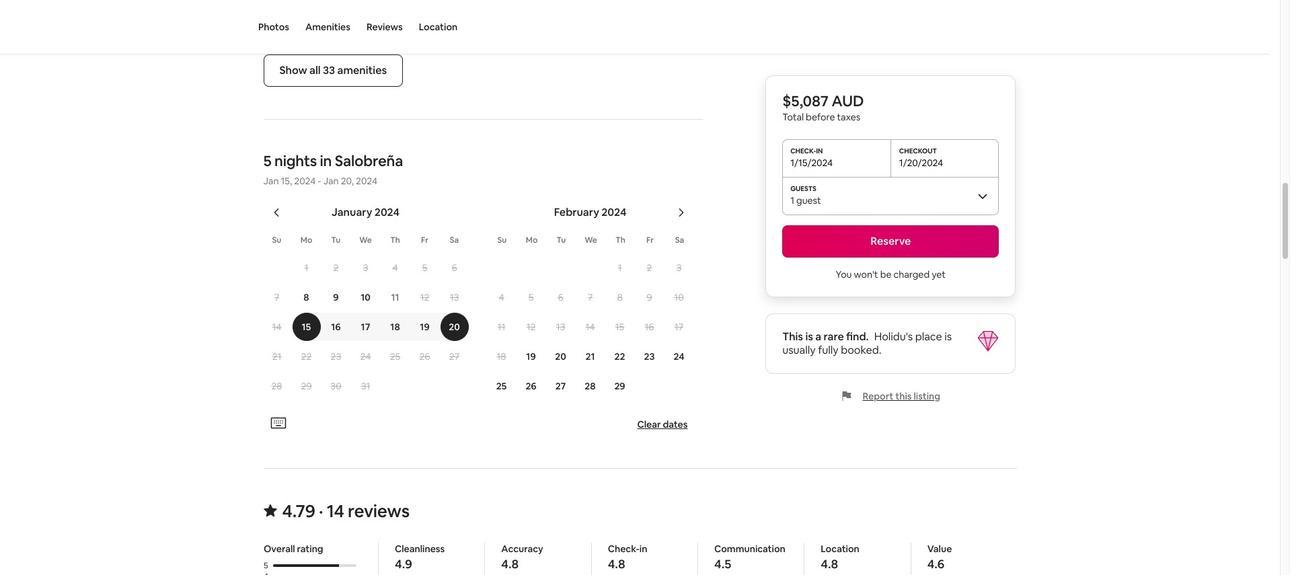 Task type: locate. For each thing, give the bounding box(es) containing it.
22 for second the 22 button from the right
[[301, 351, 312, 363]]

0 horizontal spatial 12 button
[[410, 283, 440, 312]]

1 horizontal spatial 14 button
[[576, 313, 605, 341]]

1 horizontal spatial 3
[[677, 262, 682, 274]]

1 2 from the left
[[334, 262, 339, 274]]

th down "january 2024"
[[391, 235, 400, 246]]

20 button
[[440, 313, 469, 341], [546, 343, 576, 371]]

0 horizontal spatial 9 button
[[321, 283, 351, 312]]

0 horizontal spatial 24
[[360, 351, 371, 363]]

16 for first the 16 button
[[331, 321, 341, 333]]

1 29 button from the left
[[292, 372, 321, 400]]

2 8 button from the left
[[605, 283, 635, 312]]

we
[[360, 235, 372, 246], [585, 235, 598, 246]]

0 horizontal spatial 26 button
[[410, 343, 440, 371]]

2 2 from the left
[[647, 262, 653, 274]]

location
[[419, 21, 458, 33], [821, 543, 860, 555]]

2 horizontal spatial 4.8
[[821, 557, 838, 572]]

23
[[331, 351, 342, 363], [645, 351, 655, 363]]

4 for leftmost 4 button
[[393, 262, 398, 274]]

0 vertical spatial 13
[[450, 291, 459, 304]]

4 button
[[381, 254, 410, 282], [487, 283, 517, 312]]

1 2 button from the left
[[321, 254, 351, 282]]

3 for january 2024
[[363, 262, 368, 274]]

5 inside 5 nights in salobreña jan 15, 2024 - jan 20, 2024
[[264, 151, 272, 170]]

0 vertical spatial 20
[[449, 321, 460, 333]]

1 24 button from the left
[[351, 343, 381, 371]]

location 4.8
[[821, 543, 860, 572]]

1 vertical spatial 5 button
[[517, 283, 546, 312]]

17 for second 17 button from the left
[[675, 321, 684, 333]]

29 for 1st 29 button
[[301, 380, 312, 392]]

1 horizontal spatial 24
[[674, 351, 685, 363]]

is right place
[[945, 330, 952, 344]]

jan
[[264, 175, 279, 187], [324, 175, 339, 187]]

amenities button
[[306, 0, 351, 54]]

0 horizontal spatial 25 button
[[381, 343, 410, 371]]

0 horizontal spatial 5 button
[[410, 254, 440, 282]]

0 horizontal spatial mo
[[301, 235, 312, 246]]

dates
[[663, 419, 688, 431]]

0 horizontal spatial 27 button
[[440, 343, 469, 371]]

27
[[450, 351, 460, 363], [556, 380, 566, 392]]

0 horizontal spatial 15 button
[[292, 313, 321, 341]]

1 horizontal spatial su
[[498, 235, 507, 246]]

2 22 button from the left
[[605, 343, 635, 371]]

february
[[554, 205, 600, 219]]

4.8
[[501, 557, 519, 572], [608, 557, 625, 572], [821, 557, 838, 572]]

0 vertical spatial in
[[320, 151, 332, 170]]

1 16 from the left
[[331, 321, 341, 333]]

1 horizontal spatial 18
[[497, 351, 506, 363]]

3 button
[[351, 254, 381, 282], [665, 254, 694, 282]]

2 3 from the left
[[677, 262, 682, 274]]

in
[[320, 151, 332, 170], [640, 543, 647, 555]]

2 4.8 from the left
[[608, 557, 625, 572]]

1 3 button from the left
[[351, 254, 381, 282]]

1 for february 2024
[[618, 262, 622, 274]]

2 we from the left
[[585, 235, 598, 246]]

0 vertical spatial 4 button
[[381, 254, 410, 282]]

13
[[450, 291, 459, 304], [556, 321, 566, 333]]

13 button
[[440, 283, 469, 312], [546, 313, 576, 341]]

18
[[391, 321, 400, 333], [497, 351, 506, 363]]

1 horizontal spatial jan
[[324, 175, 339, 187]]

1 horizontal spatial 4 button
[[487, 283, 517, 312]]

0 horizontal spatial 29
[[301, 380, 312, 392]]

january 2024
[[332, 205, 400, 219]]

0 horizontal spatial 4.8
[[501, 557, 519, 572]]

9
[[333, 291, 339, 304], [647, 291, 653, 304]]

2 is from the left
[[945, 330, 952, 344]]

won't
[[854, 269, 879, 281]]

0 horizontal spatial 23
[[331, 351, 342, 363]]

in inside 5 nights in salobreña jan 15, 2024 - jan 20, 2024
[[320, 151, 332, 170]]

is
[[806, 330, 814, 344], [945, 330, 952, 344]]

1 fr from the left
[[421, 235, 429, 246]]

0 vertical spatial 6 button
[[440, 254, 469, 282]]

th down february 2024
[[616, 235, 626, 246]]

2 21 button from the left
[[576, 343, 605, 371]]

1 horizontal spatial 27
[[556, 380, 566, 392]]

0 horizontal spatial 16
[[331, 321, 341, 333]]

0 horizontal spatial 21 button
[[262, 343, 292, 371]]

4.8 inside location 4.8
[[821, 557, 838, 572]]

1 vertical spatial 6
[[558, 291, 564, 304]]

1 horizontal spatial 26 button
[[517, 372, 546, 400]]

1 horizontal spatial 6
[[558, 291, 564, 304]]

fully
[[819, 343, 839, 357]]

1 horizontal spatial 8 button
[[605, 283, 635, 312]]

16
[[331, 321, 341, 333], [645, 321, 655, 333]]

1 vertical spatial 6 button
[[546, 283, 576, 312]]

7
[[274, 291, 280, 304], [588, 291, 593, 304]]

1 28 from the left
[[272, 380, 282, 392]]

1 horizontal spatial 16 button
[[635, 313, 665, 341]]

2024 left -
[[294, 175, 316, 187]]

sa
[[450, 235, 459, 246], [676, 235, 685, 246]]

2 24 button from the left
[[665, 343, 694, 371]]

4.79
[[282, 500, 316, 523]]

1 22 from the left
[[301, 351, 312, 363]]

1 1 button from the left
[[292, 254, 321, 282]]

1 3 from the left
[[363, 262, 368, 274]]

1 8 from the left
[[304, 291, 309, 304]]

0 horizontal spatial in
[[320, 151, 332, 170]]

2 horizontal spatial 14
[[586, 321, 595, 333]]

location for location 4.8
[[821, 543, 860, 555]]

1 21 from the left
[[272, 351, 282, 363]]

1 23 from the left
[[331, 351, 342, 363]]

is left a
[[806, 330, 814, 344]]

14
[[272, 321, 282, 333], [586, 321, 595, 333], [327, 500, 344, 523]]

0 horizontal spatial tu
[[332, 235, 341, 246]]

this
[[896, 390, 912, 403]]

0 horizontal spatial 21
[[272, 351, 282, 363]]

0 horizontal spatial is
[[806, 330, 814, 344]]

0 horizontal spatial location
[[419, 21, 458, 33]]

0 vertical spatial location
[[419, 21, 458, 33]]

3 4.8 from the left
[[821, 557, 838, 572]]

overall
[[264, 543, 295, 555]]

1 21 button from the left
[[262, 343, 292, 371]]

2 2 button from the left
[[635, 254, 665, 282]]

jan right -
[[324, 175, 339, 187]]

reviews
[[348, 500, 410, 523]]

0 horizontal spatial 3 button
[[351, 254, 381, 282]]

0 horizontal spatial we
[[360, 235, 372, 246]]

1 su from the left
[[272, 235, 282, 246]]

is inside holidu's place is usually fully booked.
[[945, 330, 952, 344]]

1 horizontal spatial is
[[945, 330, 952, 344]]

3 button for february 2024
[[665, 254, 694, 282]]

2 17 from the left
[[675, 321, 684, 333]]

we down "january 2024"
[[360, 235, 372, 246]]

1 tu from the left
[[332, 235, 341, 246]]

1 horizontal spatial tu
[[557, 235, 566, 246]]

carbon
[[290, 12, 327, 26]]

1/15/2024
[[791, 157, 833, 169]]

0 horizontal spatial 2
[[334, 262, 339, 274]]

0 vertical spatial 19 button
[[410, 313, 440, 341]]

28 button
[[262, 372, 292, 400], [576, 372, 605, 400]]

15,
[[281, 175, 292, 187]]

1 horizontal spatial 23 button
[[635, 343, 665, 371]]

we down february 2024
[[585, 235, 598, 246]]

1 10 from the left
[[361, 291, 371, 304]]

1 4.8 from the left
[[501, 557, 519, 572]]

29 button up the clear dates button
[[605, 372, 635, 400]]

location button
[[419, 0, 458, 54]]

0 vertical spatial 27 button
[[440, 343, 469, 371]]

2024 right february
[[602, 205, 627, 219]]

4.8 inside accuracy 4.8
[[501, 557, 519, 572]]

1 16 button from the left
[[321, 313, 351, 341]]

1 horizontal spatial 4
[[499, 291, 505, 304]]

0 horizontal spatial 18 button
[[381, 313, 410, 341]]

1 guest button
[[783, 177, 1000, 215]]

28
[[272, 380, 282, 392], [585, 380, 596, 392]]

1 horizontal spatial 15
[[616, 321, 625, 333]]

0 horizontal spatial 24 button
[[351, 343, 381, 371]]

2 22 from the left
[[615, 351, 626, 363]]

0 horizontal spatial 7
[[274, 291, 280, 304]]

20 for top 20 button
[[449, 321, 460, 333]]

rating
[[297, 543, 323, 555]]

reserve button
[[783, 225, 1000, 258]]

th
[[391, 235, 400, 246], [616, 235, 626, 246]]

1 horizontal spatial 9 button
[[635, 283, 665, 312]]

jan left 15,
[[264, 175, 279, 187]]

2 23 from the left
[[645, 351, 655, 363]]

1 7 from the left
[[274, 291, 280, 304]]

before
[[806, 111, 836, 123]]

5 button
[[410, 254, 440, 282], [517, 283, 546, 312]]

tu
[[332, 235, 341, 246], [557, 235, 566, 246]]

24 button
[[351, 343, 381, 371], [665, 343, 694, 371]]

14 button
[[262, 313, 292, 341], [576, 313, 605, 341]]

1 horizontal spatial 9
[[647, 291, 653, 304]]

1 horizontal spatial 13 button
[[546, 313, 576, 341]]

14 for first 14 button from left
[[272, 321, 282, 333]]

all
[[310, 63, 321, 77]]

27 button
[[440, 343, 469, 371], [546, 372, 576, 400]]

2 th from the left
[[616, 235, 626, 246]]

1 23 button from the left
[[321, 343, 351, 371]]

18 button
[[381, 313, 410, 341], [487, 343, 517, 371]]

2 sa from the left
[[676, 235, 685, 246]]

0 horizontal spatial 19 button
[[410, 313, 440, 341]]

6
[[452, 262, 457, 274], [558, 291, 564, 304]]

26 button
[[410, 343, 440, 371], [517, 372, 546, 400]]

1 horizontal spatial 10 button
[[665, 283, 694, 312]]

2 16 from the left
[[645, 321, 655, 333]]

mo
[[301, 235, 312, 246], [526, 235, 538, 246]]

2 24 from the left
[[674, 351, 685, 363]]

1 horizontal spatial fr
[[647, 235, 654, 246]]

accuracy 4.8
[[501, 543, 543, 572]]

2 15 button from the left
[[605, 313, 635, 341]]

1 vertical spatial 18 button
[[487, 343, 517, 371]]

2 1 button from the left
[[605, 254, 635, 282]]

0 horizontal spatial 13 button
[[440, 283, 469, 312]]

clear dates
[[638, 419, 688, 431]]

0 horizontal spatial 2 button
[[321, 254, 351, 282]]

in inside check-in 4.8
[[640, 543, 647, 555]]

0 vertical spatial 27
[[450, 351, 460, 363]]

0 horizontal spatial 28
[[272, 380, 282, 392]]

0 horizontal spatial 29 button
[[292, 372, 321, 400]]

1 horizontal spatial th
[[616, 235, 626, 246]]

29 button left 30
[[292, 372, 321, 400]]

2 button for february 2024
[[635, 254, 665, 282]]

0 horizontal spatial fr
[[421, 235, 429, 246]]

1 horizontal spatial 7
[[588, 291, 593, 304]]

1 17 from the left
[[361, 321, 370, 333]]

4
[[393, 262, 398, 274], [499, 291, 505, 304]]

2 21 from the left
[[586, 351, 595, 363]]

1 vertical spatial in
[[640, 543, 647, 555]]

tu down february
[[557, 235, 566, 246]]

2 7 from the left
[[588, 291, 593, 304]]

25 button
[[381, 343, 410, 371], [487, 372, 517, 400]]

0 horizontal spatial 13
[[450, 291, 459, 304]]

2 8 from the left
[[617, 291, 623, 304]]

0 vertical spatial 25
[[390, 351, 401, 363]]

4.8 for accuracy 4.8
[[501, 557, 519, 572]]

1 inside dropdown button
[[791, 195, 795, 207]]

0 vertical spatial 12
[[420, 291, 430, 304]]

1 sa from the left
[[450, 235, 459, 246]]

1 horizontal spatial 12
[[527, 321, 536, 333]]

30
[[331, 380, 342, 392]]

0 horizontal spatial 22
[[301, 351, 312, 363]]

2 29 from the left
[[615, 380, 626, 392]]

2 button for january 2024
[[321, 254, 351, 282]]

cleanliness 4.9
[[395, 543, 445, 572]]

1 horizontal spatial 23
[[645, 351, 655, 363]]

0 horizontal spatial 20 button
[[440, 313, 469, 341]]

0 horizontal spatial 11
[[391, 291, 399, 304]]

1 horizontal spatial 7 button
[[576, 283, 605, 312]]

1 15 from the left
[[302, 321, 311, 333]]

2024 right 20,
[[356, 175, 378, 187]]

16 button
[[321, 313, 351, 341], [635, 313, 665, 341]]

12 button
[[410, 283, 440, 312], [517, 313, 546, 341]]

reserve
[[871, 234, 912, 248]]

25
[[390, 351, 401, 363], [496, 380, 507, 392]]

23 button
[[321, 343, 351, 371], [635, 343, 665, 371]]

fr
[[421, 235, 429, 246], [647, 235, 654, 246]]

0 horizontal spatial 18
[[391, 321, 400, 333]]

su
[[272, 235, 282, 246], [498, 235, 507, 246]]

show all 33 amenities button
[[264, 55, 403, 87]]

reviews
[[367, 21, 403, 33]]

1 8 button from the left
[[292, 283, 321, 312]]

tu down january
[[332, 235, 341, 246]]

1 horizontal spatial 20 button
[[546, 343, 576, 371]]

check-
[[608, 543, 640, 555]]

you
[[836, 269, 852, 281]]

2 10 from the left
[[675, 291, 684, 304]]

31 button
[[351, 372, 381, 400]]

2
[[334, 262, 339, 274], [647, 262, 653, 274]]

0 horizontal spatial jan
[[264, 175, 279, 187]]

6 button
[[440, 254, 469, 282], [546, 283, 576, 312]]

8
[[304, 291, 309, 304], [617, 291, 623, 304]]

2 3 button from the left
[[665, 254, 694, 282]]

0 horizontal spatial 12
[[420, 291, 430, 304]]

1 vertical spatial 20 button
[[546, 343, 576, 371]]

0 horizontal spatial 8
[[304, 291, 309, 304]]

1 th from the left
[[391, 235, 400, 246]]

-
[[318, 175, 321, 187]]

1 29 from the left
[[301, 380, 312, 392]]

0 horizontal spatial 9
[[333, 291, 339, 304]]

1 horizontal spatial in
[[640, 543, 647, 555]]



Task type: describe. For each thing, give the bounding box(es) containing it.
1 15 button from the left
[[292, 313, 321, 341]]

find.
[[847, 330, 869, 344]]

1 9 button from the left
[[321, 283, 351, 312]]

rare
[[824, 330, 845, 344]]

2 16 button from the left
[[635, 313, 665, 341]]

listing
[[914, 390, 941, 403]]

total
[[783, 111, 804, 123]]

22 for first the 22 button from right
[[615, 351, 626, 363]]

1 24 from the left
[[360, 351, 371, 363]]

1 horizontal spatial 6 button
[[546, 283, 576, 312]]

0 vertical spatial 18 button
[[381, 313, 410, 341]]

cleanliness
[[395, 543, 445, 555]]

1 9 from the left
[[333, 291, 339, 304]]

27 for rightmost 27 button
[[556, 380, 566, 392]]

27 for the leftmost 27 button
[[450, 351, 460, 363]]

4.6
[[928, 557, 945, 572]]

25 for bottom 25 button
[[496, 380, 507, 392]]

3 for february 2024
[[677, 262, 682, 274]]

7 for 1st 7 button from right
[[588, 291, 593, 304]]

photos
[[258, 21, 289, 33]]

2 for february 2024
[[647, 262, 653, 274]]

january
[[332, 205, 372, 219]]

0 vertical spatial 20 button
[[440, 313, 469, 341]]

4 for the bottommost 4 button
[[499, 291, 505, 304]]

taxes
[[838, 111, 861, 123]]

1 button for february 2024
[[605, 254, 635, 282]]

0 vertical spatial 25 button
[[381, 343, 410, 371]]

carbon monoxide alarm
[[290, 12, 409, 26]]

0 horizontal spatial 6 button
[[440, 254, 469, 282]]

photos button
[[258, 0, 289, 54]]

a
[[816, 330, 822, 344]]

$5,087 aud total before taxes
[[783, 92, 865, 123]]

1 10 button from the left
[[351, 283, 381, 312]]

holidu's place is usually fully booked.
[[783, 330, 952, 357]]

salobreña
[[335, 151, 403, 170]]

2 fr from the left
[[647, 235, 654, 246]]

2 9 from the left
[[647, 291, 653, 304]]

0 vertical spatial 11
[[391, 291, 399, 304]]

1 vertical spatial 19 button
[[517, 343, 546, 371]]

1 is from the left
[[806, 330, 814, 344]]

16 for first the 16 button from right
[[645, 321, 655, 333]]

4.79 · 14 reviews
[[282, 500, 410, 523]]

1 horizontal spatial 11 button
[[487, 313, 517, 341]]

1 7 button from the left
[[262, 283, 292, 312]]

20,
[[341, 175, 354, 187]]

14 for 2nd 14 button
[[586, 321, 595, 333]]

4.9
[[395, 557, 412, 572]]

calendar application
[[247, 191, 1155, 431]]

1 vertical spatial 13 button
[[546, 313, 576, 341]]

2 17 button from the left
[[665, 313, 694, 341]]

1 22 button from the left
[[292, 343, 321, 371]]

1 horizontal spatial 27 button
[[546, 372, 576, 400]]

20 for bottommost 20 button
[[555, 351, 567, 363]]

1 vertical spatial 4 button
[[487, 283, 517, 312]]

guest
[[797, 195, 822, 207]]

2 23 button from the left
[[635, 343, 665, 371]]

4.8 inside check-in 4.8
[[608, 557, 625, 572]]

1 vertical spatial 11
[[498, 321, 506, 333]]

2 7 button from the left
[[576, 283, 605, 312]]

0 horizontal spatial 19
[[420, 321, 430, 333]]

1 vertical spatial 25 button
[[487, 372, 517, 400]]

1 vertical spatial 26
[[526, 380, 537, 392]]

show
[[280, 63, 307, 77]]

booked.
[[841, 343, 882, 357]]

1 horizontal spatial 5 button
[[517, 283, 546, 312]]

7 for first 7 button
[[274, 291, 280, 304]]

2024 right january
[[375, 205, 400, 219]]

2 14 button from the left
[[576, 313, 605, 341]]

2 28 from the left
[[585, 380, 596, 392]]

12 for left 12 button
[[420, 291, 430, 304]]

33
[[323, 63, 335, 77]]

1 mo from the left
[[301, 235, 312, 246]]

1 horizontal spatial 18 button
[[487, 343, 517, 371]]

value
[[928, 543, 952, 555]]

25 for topmost 25 button
[[390, 351, 401, 363]]

clear
[[638, 419, 661, 431]]

show all 33 amenities
[[280, 63, 387, 77]]

1 button for january 2024
[[292, 254, 321, 282]]

0 vertical spatial 26
[[420, 351, 430, 363]]

0 horizontal spatial 4 button
[[381, 254, 410, 282]]

1 17 button from the left
[[351, 313, 381, 341]]

be
[[881, 269, 892, 281]]

you won't be charged yet
[[836, 269, 946, 281]]

0 vertical spatial 18
[[391, 321, 400, 333]]

8 for 1st 8 button from right
[[617, 291, 623, 304]]

2 su from the left
[[498, 235, 507, 246]]

alarm
[[382, 12, 409, 26]]

monoxide
[[330, 12, 379, 26]]

report this listing button
[[842, 390, 941, 403]]

0 vertical spatial 26 button
[[410, 343, 440, 371]]

2 15 from the left
[[616, 321, 625, 333]]

nights
[[275, 151, 317, 170]]

1 for january 2024
[[305, 262, 309, 274]]

13 for bottommost 13 button
[[556, 321, 566, 333]]

2 jan from the left
[[324, 175, 339, 187]]

30 button
[[321, 372, 351, 400]]

location for location
[[419, 21, 458, 33]]

1 28 button from the left
[[262, 372, 292, 400]]

1 horizontal spatial 14
[[327, 500, 344, 523]]

17 for 1st 17 button from the left
[[361, 321, 370, 333]]

this is a rare find.
[[783, 330, 869, 344]]

amenities
[[338, 63, 387, 77]]

holidu's
[[875, 330, 914, 344]]

amenities
[[306, 21, 351, 33]]

reviews button
[[367, 0, 403, 54]]

communication 4.5
[[714, 543, 786, 572]]

1 horizontal spatial 19
[[527, 351, 536, 363]]

place
[[916, 330, 943, 344]]

0 vertical spatial 11 button
[[381, 283, 410, 312]]

1/20/2024
[[900, 157, 944, 169]]

2 for january 2024
[[334, 262, 339, 274]]

check-in 4.8
[[608, 543, 647, 572]]

accuracy
[[501, 543, 543, 555]]

value 4.6
[[928, 543, 952, 572]]

21 for first 21 button from right
[[586, 351, 595, 363]]

·
[[319, 500, 323, 523]]

report
[[863, 390, 894, 403]]

communication
[[714, 543, 786, 555]]

$5,087 aud
[[783, 92, 865, 110]]

1 guest
[[791, 195, 822, 207]]

2 9 button from the left
[[635, 283, 665, 312]]

12 for right 12 button
[[527, 321, 536, 333]]

0 vertical spatial 5 button
[[410, 254, 440, 282]]

clear dates button
[[632, 413, 694, 436]]

4.8 for location 4.8
[[821, 557, 838, 572]]

2 mo from the left
[[526, 235, 538, 246]]

2 10 button from the left
[[665, 283, 694, 312]]

overall rating
[[264, 543, 323, 555]]

report this listing
[[863, 390, 941, 403]]

21 for 2nd 21 button from the right
[[272, 351, 282, 363]]

1 we from the left
[[360, 235, 372, 246]]

0 vertical spatial 13 button
[[440, 283, 469, 312]]

31
[[361, 380, 370, 392]]

8 for first 8 button from left
[[304, 291, 309, 304]]

4.5
[[714, 557, 731, 572]]

1 horizontal spatial 12 button
[[517, 313, 546, 341]]

usually
[[783, 343, 816, 357]]

0 vertical spatial 6
[[452, 262, 457, 274]]

2 29 button from the left
[[605, 372, 635, 400]]

3 button for january 2024
[[351, 254, 381, 282]]

1 vertical spatial 26 button
[[517, 372, 546, 400]]

this
[[783, 330, 804, 344]]

1 14 button from the left
[[262, 313, 292, 341]]

1 jan from the left
[[264, 175, 279, 187]]

29 for first 29 button from the right
[[615, 380, 626, 392]]

2 tu from the left
[[557, 235, 566, 246]]

2 28 button from the left
[[576, 372, 605, 400]]

5 nights in salobreña jan 15, 2024 - jan 20, 2024
[[264, 151, 403, 187]]

yet
[[932, 269, 946, 281]]

february 2024
[[554, 205, 627, 219]]

13 for the top 13 button
[[450, 291, 459, 304]]

charged
[[894, 269, 930, 281]]



Task type: vqa. For each thing, say whether or not it's contained in the screenshot.
1st 24 Button from the left
yes



